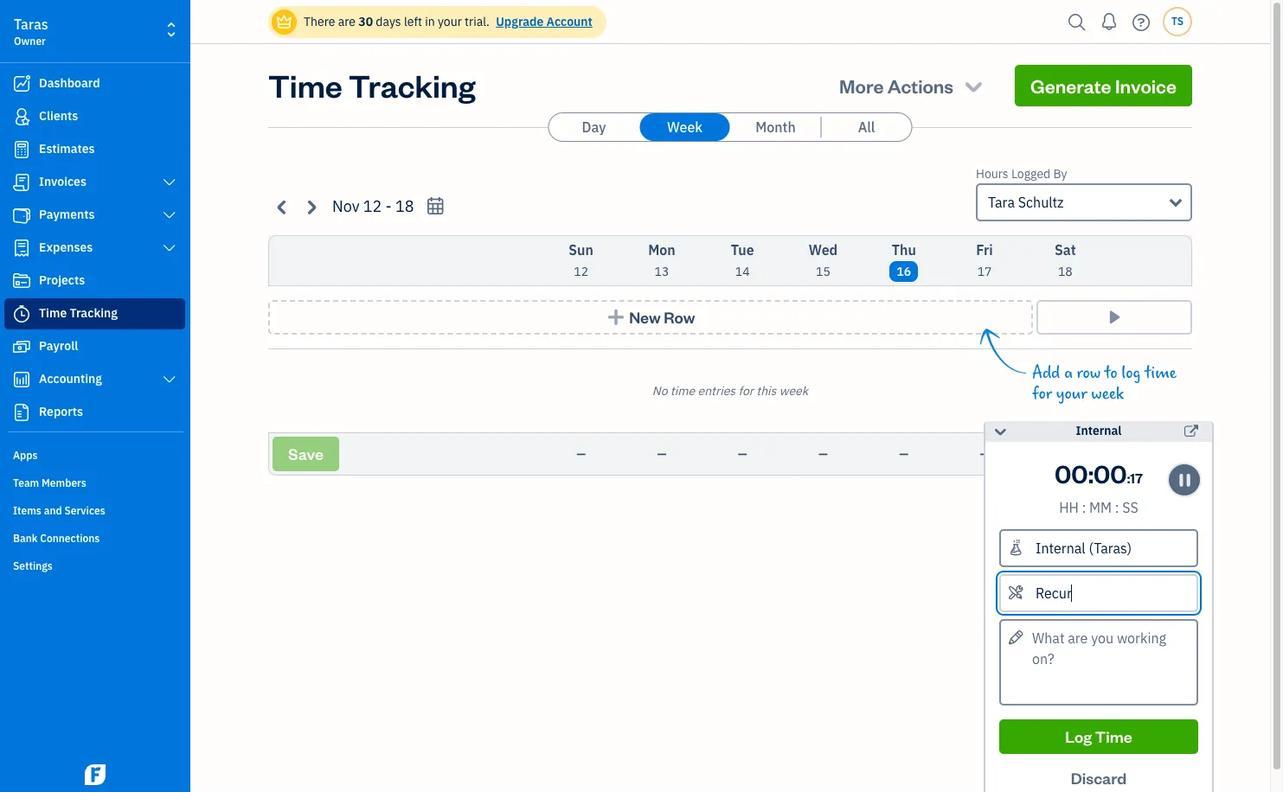 Task type: describe. For each thing, give the bounding box(es) containing it.
freshbooks image
[[81, 765, 109, 786]]

and
[[44, 505, 62, 518]]

chevrondown image
[[962, 74, 986, 98]]

connections
[[40, 532, 100, 545]]

mm
[[1090, 499, 1112, 517]]

new row
[[629, 307, 695, 327]]

Add a service text field
[[1001, 576, 1197, 611]]

: right hh
[[1082, 499, 1086, 517]]

all
[[858, 119, 875, 136]]

time inside add a row to log time for your week
[[1145, 363, 1177, 383]]

add
[[1033, 363, 1060, 383]]

time inside main 'element'
[[39, 306, 67, 321]]

trial.
[[465, 14, 490, 29]]

nov 12 - 18
[[332, 196, 414, 216]]

thu
[[892, 241, 916, 259]]

thu 16
[[892, 241, 916, 280]]

payroll
[[39, 338, 78, 354]]

18 inside sat 18
[[1058, 264, 1073, 280]]

start timer image
[[1105, 309, 1125, 326]]

generate invoice
[[1031, 74, 1177, 98]]

invoice image
[[11, 174, 32, 191]]

4 — from the left
[[819, 447, 828, 462]]

month
[[756, 119, 796, 136]]

bank
[[13, 532, 38, 545]]

ts button
[[1163, 7, 1193, 36]]

upgrade account link
[[493, 14, 593, 29]]

tara
[[988, 194, 1015, 211]]

week
[[667, 119, 703, 136]]

left
[[404, 14, 422, 29]]

day
[[582, 119, 606, 136]]

payroll link
[[4, 331, 185, 363]]

items and services
[[13, 505, 105, 518]]

collapse timer details image
[[993, 421, 1009, 442]]

log time button
[[1000, 720, 1199, 755]]

sun 12
[[569, 241, 594, 280]]

chevron large down image for payments
[[161, 209, 177, 222]]

mon 13
[[648, 241, 676, 280]]

17 inside 00 : 00 : 17
[[1131, 469, 1143, 487]]

projects
[[39, 273, 85, 288]]

no time entries for this week
[[652, 383, 809, 399]]

estimate image
[[11, 141, 32, 158]]

week link
[[640, 113, 730, 141]]

actions
[[888, 74, 954, 98]]

owner
[[14, 35, 46, 48]]

more actions
[[840, 74, 954, 98]]

to
[[1105, 363, 1118, 383]]

: up hh : mm : ss at the right
[[1088, 457, 1094, 490]]

payments
[[39, 207, 95, 222]]

there
[[304, 14, 335, 29]]

hh
[[1060, 499, 1079, 517]]

wed
[[809, 241, 838, 259]]

tue 14
[[731, 241, 754, 280]]

1 horizontal spatial tracking
[[349, 65, 476, 106]]

settings
[[13, 560, 53, 573]]

services
[[64, 505, 105, 518]]

week inside add a row to log time for your week
[[1092, 384, 1124, 404]]

0 horizontal spatial your
[[438, 14, 462, 29]]

bank connections
[[13, 532, 100, 545]]

choose a date image
[[426, 196, 445, 216]]

tracking inside main 'element'
[[70, 306, 118, 321]]

account
[[547, 14, 593, 29]]

12 for nov
[[363, 196, 382, 216]]

13
[[655, 264, 669, 280]]

reports
[[39, 404, 83, 420]]

logged
[[1012, 166, 1051, 182]]

discard
[[1071, 769, 1127, 788]]

day link
[[549, 113, 639, 141]]

taras owner
[[14, 16, 48, 48]]

5 — from the left
[[899, 447, 909, 462]]

search image
[[1064, 9, 1091, 35]]

14
[[735, 264, 750, 280]]

apps
[[13, 449, 38, 462]]

hh : mm : ss
[[1060, 499, 1139, 517]]

time tracking link
[[4, 299, 185, 330]]

dashboard
[[39, 75, 100, 91]]

ts
[[1172, 15, 1184, 28]]

hours logged by
[[976, 166, 1068, 182]]

days
[[376, 14, 401, 29]]

1 horizontal spatial time
[[268, 65, 342, 106]]

settings link
[[4, 553, 185, 579]]

00 : 00 : 17
[[1055, 457, 1143, 490]]

invoice
[[1115, 74, 1177, 98]]

hours
[[976, 166, 1009, 182]]

nov
[[332, 196, 360, 216]]

sat 18
[[1055, 241, 1076, 280]]

team members
[[13, 477, 86, 490]]

expenses link
[[4, 233, 185, 264]]

0 horizontal spatial time
[[671, 383, 695, 399]]

1 — from the left
[[577, 447, 586, 462]]

items
[[13, 505, 41, 518]]

estimates link
[[4, 134, 185, 165]]

chevron large down image for accounting
[[161, 373, 177, 387]]

time tracking inside time tracking link
[[39, 306, 118, 321]]

your inside add a row to log time for your week
[[1057, 384, 1088, 404]]

0 horizontal spatial for
[[739, 383, 754, 399]]

2 — from the left
[[657, 447, 667, 462]]

tara schultz button
[[976, 183, 1193, 222]]

30
[[359, 14, 373, 29]]

2 00 from the left
[[1094, 457, 1127, 490]]

15
[[816, 264, 831, 280]]

0 vertical spatial 18
[[396, 196, 414, 216]]

projects link
[[4, 266, 185, 297]]

chevron large down image for expenses
[[161, 241, 177, 255]]



Task type: locate. For each thing, give the bounding box(es) containing it.
12
[[363, 196, 382, 216], [574, 264, 589, 280]]

money image
[[11, 338, 32, 356]]

report image
[[11, 404, 32, 421]]

internal
[[1076, 423, 1122, 439]]

12 left the -
[[363, 196, 382, 216]]

1 vertical spatial tracking
[[70, 306, 118, 321]]

18
[[396, 196, 414, 216], [1058, 264, 1073, 280]]

1 vertical spatial 12
[[574, 264, 589, 280]]

chevron large down image inside accounting "link"
[[161, 373, 177, 387]]

clients
[[39, 108, 78, 124]]

new
[[629, 307, 661, 327]]

time right log
[[1145, 363, 1177, 383]]

client image
[[11, 108, 32, 125]]

-
[[386, 196, 392, 216]]

invoices link
[[4, 167, 185, 198]]

18 down "sat"
[[1058, 264, 1073, 280]]

for inside add a row to log time for your week
[[1033, 384, 1053, 404]]

chevron large down image
[[161, 209, 177, 222], [161, 241, 177, 255], [161, 373, 177, 387]]

all link
[[822, 113, 912, 141]]

12 for sun
[[574, 264, 589, 280]]

log time
[[1066, 727, 1133, 747]]

1 horizontal spatial time tracking
[[268, 65, 476, 106]]

0 horizontal spatial 18
[[396, 196, 414, 216]]

1 00 from the left
[[1055, 457, 1088, 490]]

your right in
[[438, 14, 462, 29]]

your down a
[[1057, 384, 1088, 404]]

in
[[425, 14, 435, 29]]

6 — from the left
[[980, 447, 990, 462]]

1 horizontal spatial 18
[[1058, 264, 1073, 280]]

1 horizontal spatial week
[[1092, 384, 1124, 404]]

—
[[577, 447, 586, 462], [657, 447, 667, 462], [738, 447, 747, 462], [819, 447, 828, 462], [899, 447, 909, 462], [980, 447, 990, 462], [1061, 447, 1070, 462]]

upgrade
[[496, 14, 544, 29]]

no
[[652, 383, 668, 399]]

3 — from the left
[[738, 447, 747, 462]]

your
[[438, 14, 462, 29], [1057, 384, 1088, 404]]

for
[[739, 383, 754, 399], [1033, 384, 1053, 404]]

: inside 00 : 00 : 17
[[1127, 469, 1131, 487]]

Add a client or project text field
[[1001, 531, 1197, 566]]

taras
[[14, 16, 48, 33]]

go to help image
[[1128, 9, 1155, 35]]

open in new window image
[[1185, 421, 1199, 442]]

week down to
[[1092, 384, 1124, 404]]

next week image
[[301, 197, 321, 217]]

0 horizontal spatial time tracking
[[39, 306, 118, 321]]

1 chevron large down image from the top
[[161, 209, 177, 222]]

0 horizontal spatial 00
[[1055, 457, 1088, 490]]

0 vertical spatial 12
[[363, 196, 382, 216]]

fri
[[976, 241, 993, 259]]

2 vertical spatial chevron large down image
[[161, 373, 177, 387]]

month link
[[731, 113, 821, 141]]

timer image
[[11, 306, 32, 323]]

0 horizontal spatial 17
[[978, 264, 992, 280]]

: up the ss
[[1127, 469, 1131, 487]]

team
[[13, 477, 39, 490]]

for down the add
[[1033, 384, 1053, 404]]

project image
[[11, 273, 32, 290]]

17 down fri
[[978, 264, 992, 280]]

time
[[1145, 363, 1177, 383], [671, 383, 695, 399]]

accounting link
[[4, 364, 185, 396]]

0 horizontal spatial 12
[[363, 196, 382, 216]]

0 vertical spatial 17
[[978, 264, 992, 280]]

1 vertical spatial time
[[39, 306, 67, 321]]

dashboard link
[[4, 68, 185, 100]]

00 up mm
[[1094, 457, 1127, 490]]

expense image
[[11, 240, 32, 257]]

pause timer image
[[1173, 470, 1197, 491]]

2 horizontal spatial time
[[1096, 727, 1133, 747]]

00 up hh
[[1055, 457, 1088, 490]]

accounting
[[39, 371, 102, 387]]

2 chevron large down image from the top
[[161, 241, 177, 255]]

notifications image
[[1096, 4, 1123, 39]]

12 inside sun 12
[[574, 264, 589, 280]]

schultz
[[1018, 194, 1064, 211]]

estimates
[[39, 141, 95, 157]]

1 horizontal spatial 17
[[1131, 469, 1143, 487]]

clients link
[[4, 101, 185, 132]]

1 vertical spatial your
[[1057, 384, 1088, 404]]

18 right the -
[[396, 196, 414, 216]]

1 vertical spatial 17
[[1131, 469, 1143, 487]]

generate invoice button
[[1015, 65, 1193, 106]]

chevron large down image inside expenses link
[[161, 241, 177, 255]]

tue
[[731, 241, 754, 259]]

tracking
[[349, 65, 476, 106], [70, 306, 118, 321]]

log
[[1066, 727, 1092, 747]]

mon
[[648, 241, 676, 259]]

1 horizontal spatial for
[[1033, 384, 1053, 404]]

ss
[[1123, 499, 1139, 517]]

1 horizontal spatial 00
[[1094, 457, 1127, 490]]

tracking down projects link
[[70, 306, 118, 321]]

payment image
[[11, 207, 32, 224]]

team members link
[[4, 470, 185, 496]]

1 vertical spatial 18
[[1058, 264, 1073, 280]]

chevron large down image
[[161, 176, 177, 190]]

0 vertical spatial time
[[268, 65, 342, 106]]

bank connections link
[[4, 525, 185, 551]]

are
[[338, 14, 356, 29]]

previous week image
[[273, 197, 293, 217]]

week
[[780, 383, 809, 399], [1092, 384, 1124, 404]]

7 — from the left
[[1061, 447, 1070, 462]]

17 up the ss
[[1131, 469, 1143, 487]]

chart image
[[11, 371, 32, 389]]

time right log
[[1096, 727, 1133, 747]]

time right the timer image
[[39, 306, 67, 321]]

crown image
[[275, 13, 293, 31]]

0 horizontal spatial time
[[39, 306, 67, 321]]

generate
[[1031, 74, 1112, 98]]

for left this
[[739, 383, 754, 399]]

0 horizontal spatial week
[[780, 383, 809, 399]]

invoices
[[39, 174, 86, 190]]

0 vertical spatial chevron large down image
[[161, 209, 177, 222]]

apps link
[[4, 442, 185, 468]]

discard button
[[1000, 762, 1199, 793]]

What are you working on? text field
[[1000, 620, 1199, 706]]

1 vertical spatial chevron large down image
[[161, 241, 177, 255]]

payments link
[[4, 200, 185, 231]]

0 vertical spatial time tracking
[[268, 65, 476, 106]]

2 vertical spatial time
[[1096, 727, 1133, 747]]

more actions button
[[824, 65, 1001, 106]]

members
[[42, 477, 86, 490]]

dashboard image
[[11, 75, 32, 93]]

new row button
[[268, 300, 1033, 335]]

17 inside fri 17
[[978, 264, 992, 280]]

tracking down "left"
[[349, 65, 476, 106]]

time inside button
[[1096, 727, 1133, 747]]

items and services link
[[4, 498, 185, 524]]

row
[[1077, 363, 1101, 383]]

fri 17
[[976, 241, 993, 280]]

plus image
[[606, 309, 626, 326]]

by
[[1054, 166, 1068, 182]]

1 horizontal spatial 12
[[574, 264, 589, 280]]

there are 30 days left in your trial. upgrade account
[[304, 14, 593, 29]]

1 horizontal spatial your
[[1057, 384, 1088, 404]]

sat
[[1055, 241, 1076, 259]]

add a row to log time for your week
[[1033, 363, 1177, 404]]

12 down sun
[[574, 264, 589, 280]]

0 vertical spatial tracking
[[349, 65, 476, 106]]

: left the ss
[[1115, 499, 1120, 517]]

0 vertical spatial your
[[438, 14, 462, 29]]

00
[[1055, 457, 1088, 490], [1094, 457, 1127, 490]]

sun
[[569, 241, 594, 259]]

this
[[757, 383, 777, 399]]

expenses
[[39, 240, 93, 255]]

time
[[268, 65, 342, 106], [39, 306, 67, 321], [1096, 727, 1133, 747]]

0 horizontal spatial tracking
[[70, 306, 118, 321]]

week right this
[[780, 383, 809, 399]]

chevron large down image inside the payments 'link'
[[161, 209, 177, 222]]

time down there
[[268, 65, 342, 106]]

time tracking down "30"
[[268, 65, 476, 106]]

row
[[664, 307, 695, 327]]

time right no
[[671, 383, 695, 399]]

reports link
[[4, 397, 185, 428]]

3 chevron large down image from the top
[[161, 373, 177, 387]]

entries
[[698, 383, 736, 399]]

1 vertical spatial time tracking
[[39, 306, 118, 321]]

1 horizontal spatial time
[[1145, 363, 1177, 383]]

16
[[897, 264, 911, 280]]

time tracking down projects link
[[39, 306, 118, 321]]

main element
[[0, 0, 234, 793]]



Task type: vqa. For each thing, say whether or not it's contained in the screenshot.
"Estimates" link
yes



